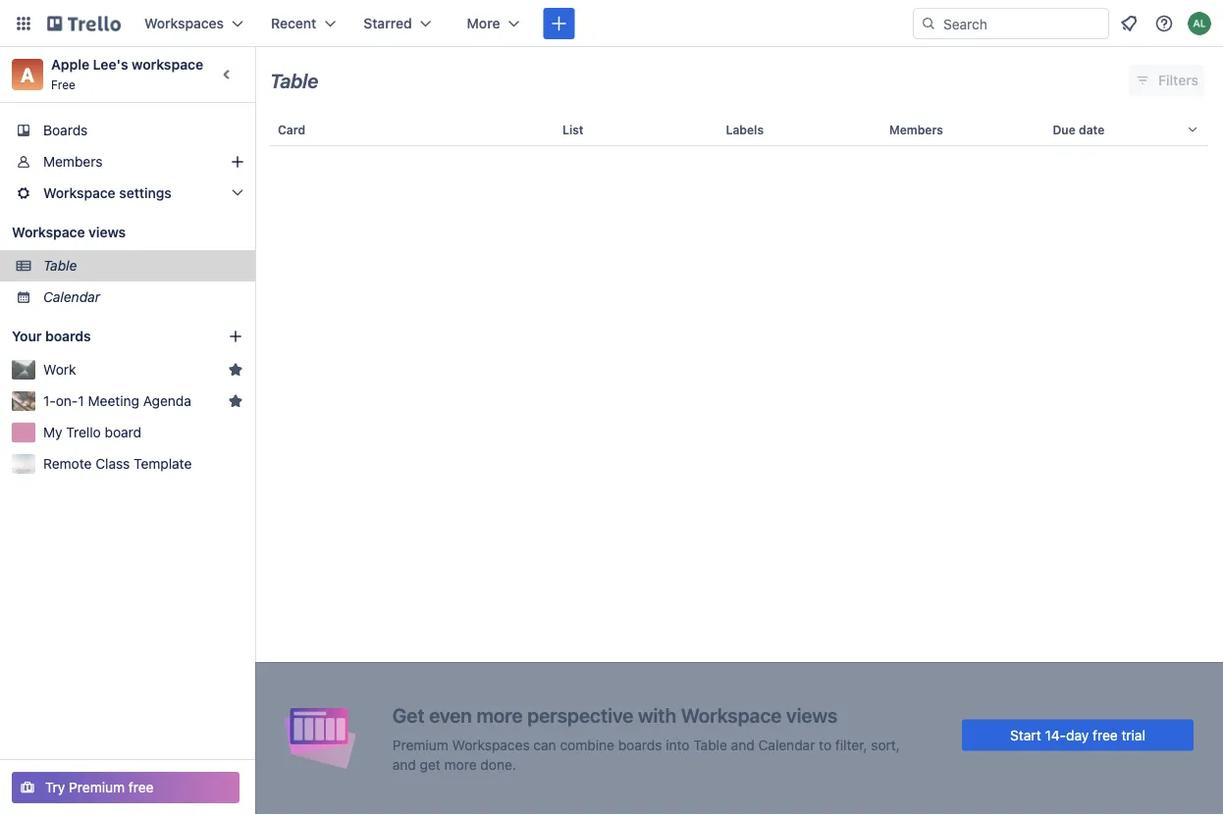 Task type: locate. For each thing, give the bounding box(es) containing it.
0 vertical spatial workspaces
[[144, 15, 224, 31]]

1-
[[43, 393, 56, 409]]

views down workspace settings
[[88, 224, 126, 241]]

try
[[45, 780, 65, 796]]

members
[[889, 123, 943, 136], [43, 154, 103, 170]]

premium right try
[[69, 780, 125, 796]]

0 vertical spatial and
[[731, 737, 755, 753]]

perspective
[[527, 704, 633, 727]]

workspaces up done.
[[452, 737, 530, 753]]

combine
[[560, 737, 614, 753]]

starred icon image
[[228, 362, 243, 378], [228, 394, 243, 409]]

0 horizontal spatial calendar
[[43, 289, 100, 305]]

0 vertical spatial views
[[88, 224, 126, 241]]

starred icon image for 1-on-1 meeting agenda
[[228, 394, 243, 409]]

0 horizontal spatial views
[[88, 224, 126, 241]]

recent button
[[259, 8, 348, 39]]

and
[[731, 737, 755, 753], [393, 757, 416, 773]]

boards down with on the bottom of page
[[618, 737, 662, 753]]

recent
[[271, 15, 316, 31]]

more button
[[455, 8, 532, 39]]

premium up get
[[393, 737, 448, 753]]

calendar inside get even more perspective with workspace views premium workspaces can combine boards into table and calendar to filter, sort, and get more done.
[[758, 737, 815, 753]]

0 horizontal spatial table
[[43, 258, 77, 274]]

2 vertical spatial workspace
[[681, 704, 782, 727]]

done.
[[480, 757, 516, 773]]

workspace
[[43, 185, 115, 201], [12, 224, 85, 241], [681, 704, 782, 727]]

0 horizontal spatial and
[[393, 757, 416, 773]]

meeting
[[88, 393, 139, 409]]

0 vertical spatial boards
[[45, 328, 91, 345]]

0 vertical spatial starred icon image
[[228, 362, 243, 378]]

and right into
[[731, 737, 755, 753]]

1 vertical spatial workspace
[[12, 224, 85, 241]]

open information menu image
[[1154, 14, 1174, 33]]

workspace inside get even more perspective with workspace views premium workspaces can combine boards into table and calendar to filter, sort, and get more done.
[[681, 704, 782, 727]]

0 horizontal spatial members
[[43, 154, 103, 170]]

1 vertical spatial starred icon image
[[228, 394, 243, 409]]

1 vertical spatial members
[[43, 154, 103, 170]]

a
[[21, 63, 34, 86]]

Search field
[[936, 9, 1108, 38]]

0 vertical spatial workspace
[[43, 185, 115, 201]]

workspace up workspace views
[[43, 185, 115, 201]]

workspaces
[[144, 15, 224, 31], [452, 737, 530, 753]]

your
[[12, 328, 42, 345]]

more
[[477, 704, 523, 727], [444, 757, 477, 773]]

workspace up into
[[681, 704, 782, 727]]

on-
[[56, 393, 78, 409]]

1 vertical spatial table
[[43, 258, 77, 274]]

1 horizontal spatial premium
[[393, 737, 448, 753]]

calendar
[[43, 289, 100, 305], [758, 737, 815, 753]]

free inside button
[[129, 780, 154, 796]]

table
[[270, 69, 318, 92], [43, 258, 77, 274], [693, 737, 727, 753]]

2 starred icon image from the top
[[228, 394, 243, 409]]

Table text field
[[270, 62, 318, 99]]

trello
[[66, 425, 101, 441]]

2 vertical spatial table
[[693, 737, 727, 753]]

0 vertical spatial members
[[889, 123, 943, 136]]

row containing card
[[270, 106, 1208, 153]]

row
[[270, 106, 1208, 153]]

0 horizontal spatial premium
[[69, 780, 125, 796]]

free right try
[[129, 780, 154, 796]]

board
[[105, 425, 141, 441]]

back to home image
[[47, 8, 121, 39]]

list
[[562, 123, 584, 136]]

more up done.
[[477, 704, 523, 727]]

table right into
[[693, 737, 727, 753]]

1 vertical spatial and
[[393, 757, 416, 773]]

start 14-day free trial
[[1010, 727, 1145, 744]]

1-on-1 meeting agenda
[[43, 393, 191, 409]]

1 vertical spatial free
[[129, 780, 154, 796]]

1 vertical spatial calendar
[[758, 737, 815, 753]]

more right get
[[444, 757, 477, 773]]

1 horizontal spatial boards
[[618, 737, 662, 753]]

my trello board
[[43, 425, 141, 441]]

0 notifications image
[[1117, 12, 1141, 35]]

create board or workspace image
[[549, 14, 569, 33]]

workspaces up workspace
[[144, 15, 224, 31]]

calendar up the your boards
[[43, 289, 100, 305]]

my
[[43, 425, 62, 441]]

0 horizontal spatial free
[[129, 780, 154, 796]]

1 horizontal spatial members
[[889, 123, 943, 136]]

card button
[[270, 106, 555, 153]]

1 horizontal spatial views
[[786, 704, 838, 727]]

1 horizontal spatial table
[[270, 69, 318, 92]]

1 horizontal spatial calendar
[[758, 737, 815, 753]]

table down workspace views
[[43, 258, 77, 274]]

0 vertical spatial premium
[[393, 737, 448, 753]]

calendar left to
[[758, 737, 815, 753]]

2 horizontal spatial table
[[693, 737, 727, 753]]

workspace down workspace settings
[[12, 224, 85, 241]]

views up to
[[786, 704, 838, 727]]

boards
[[45, 328, 91, 345], [618, 737, 662, 753]]

views
[[88, 224, 126, 241], [786, 704, 838, 727]]

1 vertical spatial workspaces
[[452, 737, 530, 753]]

your boards with 4 items element
[[12, 325, 198, 348]]

apple
[[51, 56, 89, 73]]

1 horizontal spatial workspaces
[[452, 737, 530, 753]]

workspace settings
[[43, 185, 172, 201]]

table containing card
[[255, 106, 1223, 816]]

my trello board link
[[43, 423, 243, 443]]

premium inside button
[[69, 780, 125, 796]]

table
[[255, 106, 1223, 816]]

workspace views
[[12, 224, 126, 241]]

work
[[43, 362, 76, 378]]

work button
[[43, 360, 220, 380]]

sort,
[[871, 737, 900, 753]]

table up card
[[270, 69, 318, 92]]

1 starred icon image from the top
[[228, 362, 243, 378]]

free right day
[[1093, 727, 1118, 744]]

due
[[1053, 123, 1076, 136]]

starred
[[363, 15, 412, 31]]

labels button
[[718, 106, 881, 153]]

free
[[1093, 727, 1118, 744], [129, 780, 154, 796]]

1 vertical spatial views
[[786, 704, 838, 727]]

day
[[1066, 727, 1089, 744]]

apple lee (applelee29) image
[[1188, 12, 1211, 35]]

get
[[393, 704, 425, 727]]

1 vertical spatial boards
[[618, 737, 662, 753]]

boards
[[43, 122, 88, 138]]

0 vertical spatial free
[[1093, 727, 1118, 744]]

into
[[666, 737, 690, 753]]

1 vertical spatial premium
[[69, 780, 125, 796]]

boards up work
[[45, 328, 91, 345]]

premium
[[393, 737, 448, 753], [69, 780, 125, 796]]

card
[[278, 123, 305, 136]]

0 vertical spatial more
[[477, 704, 523, 727]]

workspace settings button
[[0, 178, 255, 209]]

0 horizontal spatial workspaces
[[144, 15, 224, 31]]

workspace inside dropdown button
[[43, 185, 115, 201]]

list button
[[555, 106, 718, 153]]

and left get
[[393, 757, 416, 773]]

filters
[[1158, 72, 1199, 88]]

workspace navigation collapse icon image
[[214, 61, 241, 88]]



Task type: describe. For each thing, give the bounding box(es) containing it.
class
[[95, 456, 130, 472]]

settings
[[119, 185, 172, 201]]

0 vertical spatial calendar
[[43, 289, 100, 305]]

workspaces inside get even more perspective with workspace views premium workspaces can combine boards into table and calendar to filter, sort, and get more done.
[[452, 737, 530, 753]]

1-on-1 meeting agenda button
[[43, 392, 220, 411]]

workspace
[[132, 56, 203, 73]]

start 14-day free trial link
[[962, 720, 1194, 751]]

to
[[819, 737, 832, 753]]

lee's
[[93, 56, 128, 73]]

remote class template
[[43, 456, 192, 472]]

filter,
[[835, 737, 867, 753]]

remote class template link
[[43, 454, 243, 474]]

workspace for workspace views
[[12, 224, 85, 241]]

start
[[1010, 727, 1041, 744]]

workspaces button
[[133, 8, 255, 39]]

apple lee's workspace link
[[51, 56, 203, 73]]

1 horizontal spatial and
[[731, 737, 755, 753]]

a link
[[12, 59, 43, 90]]

calendar link
[[43, 288, 212, 307]]

agenda
[[143, 393, 191, 409]]

primary element
[[0, 0, 1223, 47]]

get even more perspective with workspace views premium workspaces can combine boards into table and calendar to filter, sort, and get more done.
[[393, 704, 900, 773]]

views inside get even more perspective with workspace views premium workspaces can combine boards into table and calendar to filter, sort, and get more done.
[[786, 704, 838, 727]]

premium inside get even more perspective with workspace views premium workspaces can combine boards into table and calendar to filter, sort, and get more done.
[[393, 737, 448, 753]]

trial
[[1121, 727, 1145, 744]]

add board image
[[228, 329, 243, 345]]

0 horizontal spatial boards
[[45, 328, 91, 345]]

0 vertical spatial table
[[270, 69, 318, 92]]

members button
[[881, 106, 1045, 153]]

table link
[[43, 256, 243, 276]]

members link
[[0, 146, 255, 178]]

workspace for workspace settings
[[43, 185, 115, 201]]

filters button
[[1129, 65, 1204, 96]]

14-
[[1045, 727, 1066, 744]]

date
[[1079, 123, 1105, 136]]

more
[[467, 15, 500, 31]]

even
[[429, 704, 472, 727]]

search image
[[921, 16, 936, 31]]

try premium free button
[[12, 773, 240, 804]]

apple lee's workspace free
[[51, 56, 203, 91]]

starred button
[[352, 8, 443, 39]]

due date button
[[1045, 106, 1208, 153]]

1 horizontal spatial free
[[1093, 727, 1118, 744]]

boards inside get even more perspective with workspace views premium workspaces can combine boards into table and calendar to filter, sort, and get more done.
[[618, 737, 662, 753]]

template
[[134, 456, 192, 472]]

remote
[[43, 456, 92, 472]]

starred icon image for work
[[228, 362, 243, 378]]

boards link
[[0, 115, 255, 146]]

1
[[78, 393, 84, 409]]

due date
[[1053, 123, 1105, 136]]

get
[[420, 757, 441, 773]]

your boards
[[12, 328, 91, 345]]

table inside get even more perspective with workspace views premium workspaces can combine boards into table and calendar to filter, sort, and get more done.
[[693, 737, 727, 753]]

workspaces inside "dropdown button"
[[144, 15, 224, 31]]

with
[[638, 704, 676, 727]]

labels
[[726, 123, 764, 136]]

free
[[51, 78, 76, 91]]

try premium free
[[45, 780, 154, 796]]

can
[[533, 737, 556, 753]]

members inside button
[[889, 123, 943, 136]]

1 vertical spatial more
[[444, 757, 477, 773]]



Task type: vqa. For each thing, say whether or not it's contained in the screenshot.
sm icon
no



